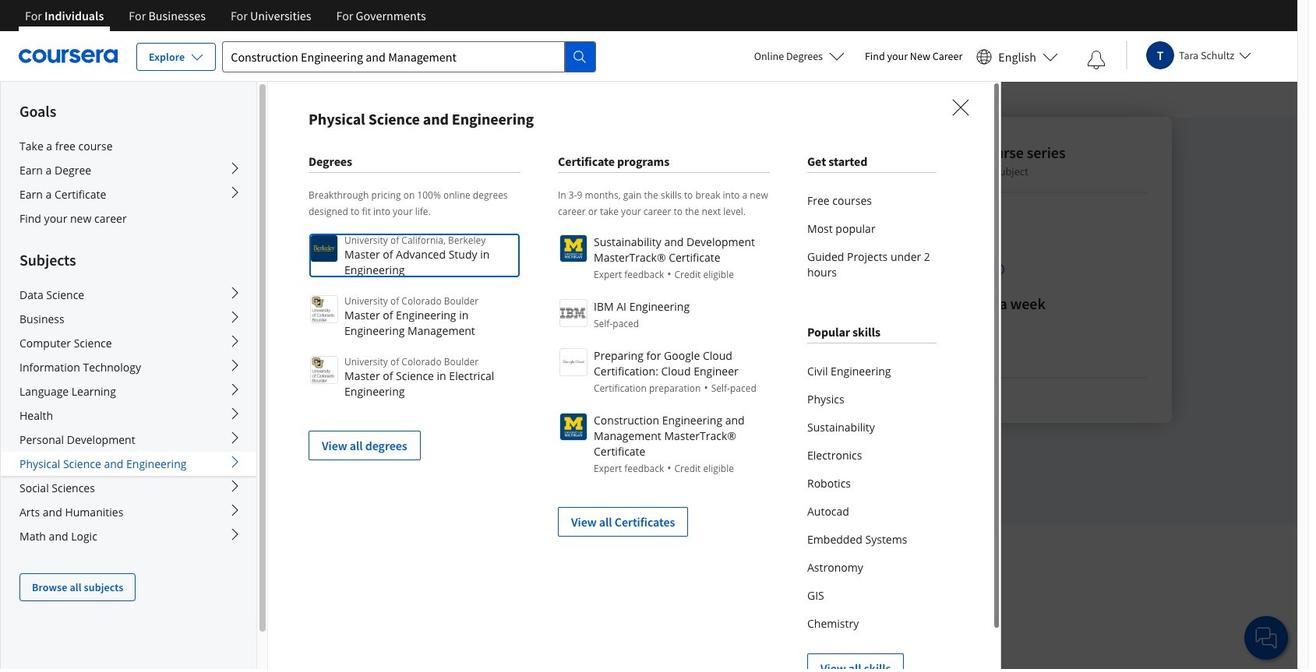Task type: locate. For each thing, give the bounding box(es) containing it.
list
[[808, 187, 937, 287], [309, 233, 521, 461], [558, 233, 770, 537], [808, 358, 937, 670]]

0 vertical spatial list item
[[309, 416, 521, 461]]

3 partnername logo image from the top
[[560, 348, 588, 377]]

1 vertical spatial university of colorado boulder logo image
[[310, 356, 338, 384]]

2 horizontal spatial list item
[[808, 639, 937, 670]]

1 horizontal spatial list item
[[558, 492, 770, 537]]

None search field
[[222, 41, 597, 72]]

group
[[0, 81, 1002, 670]]

2 university of colorado boulder logo image from the top
[[310, 356, 338, 384]]

university of colorado boulder logo image
[[310, 295, 338, 324], [310, 356, 338, 384]]

list item
[[309, 416, 521, 461], [558, 492, 770, 537], [808, 639, 937, 670]]

partnername logo image
[[560, 235, 588, 263], [560, 299, 588, 327], [560, 348, 588, 377], [560, 413, 588, 441]]

2 vertical spatial list item
[[808, 639, 937, 670]]

john rofrano image
[[127, 352, 151, 375]]

0 horizontal spatial list item
[[309, 416, 521, 461]]

explore menu element
[[1, 82, 256, 602]]

0 vertical spatial university of colorado boulder logo image
[[310, 295, 338, 324]]



Task type: vqa. For each thing, say whether or not it's contained in the screenshot.
Explore menu element
yes



Task type: describe. For each thing, give the bounding box(es) containing it.
1 vertical spatial list item
[[558, 492, 770, 537]]

university of california, berkeley logo image
[[310, 235, 338, 263]]

What do you want to learn? text field
[[222, 41, 565, 72]]

banner navigation
[[12, 0, 439, 43]]

coursera image
[[19, 44, 118, 69]]

4 partnername logo image from the top
[[560, 413, 588, 441]]

information about difficulty level pre-requisites. image
[[993, 264, 1005, 276]]

2 partnername logo image from the top
[[560, 299, 588, 327]]

1 partnername logo image from the top
[[560, 235, 588, 263]]

1 university of colorado boulder logo image from the top
[[310, 295, 338, 324]]



